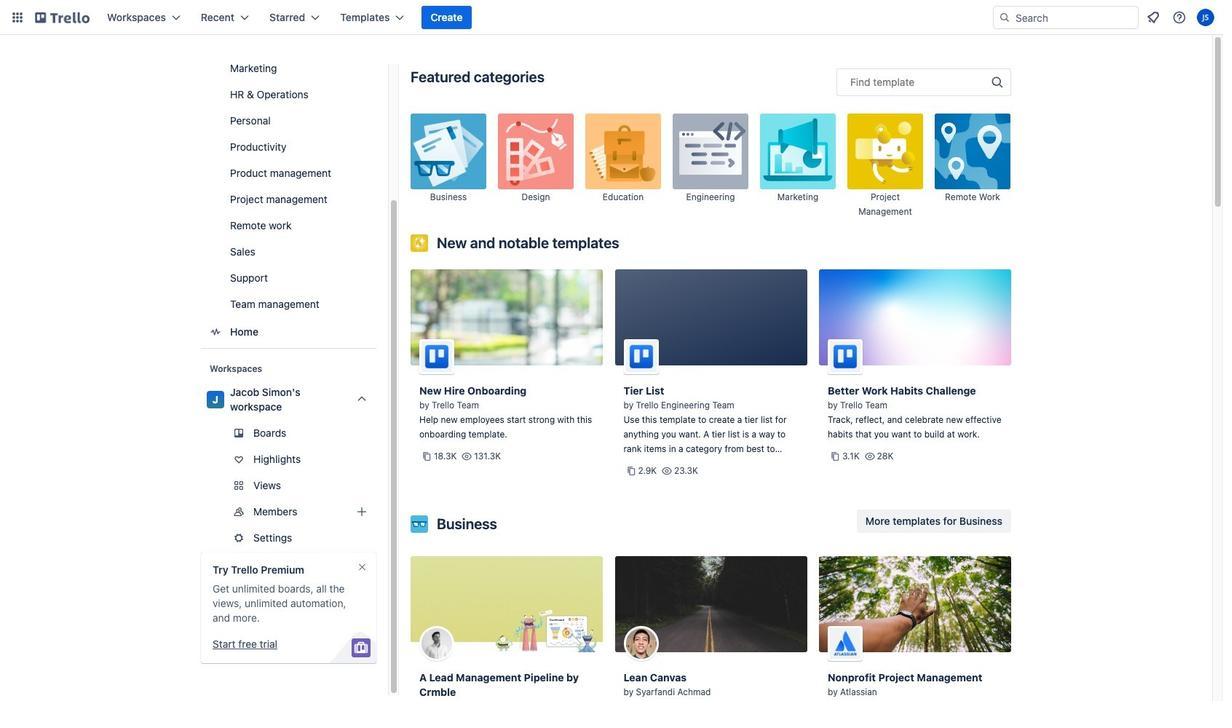Task type: locate. For each thing, give the bounding box(es) containing it.
1 vertical spatial forward image
[[374, 503, 391, 521]]

0 horizontal spatial trello team image
[[419, 339, 454, 374]]

forward image
[[374, 477, 391, 494], [374, 503, 391, 521]]

add image
[[353, 503, 371, 521]]

primary element
[[0, 0, 1223, 35]]

None field
[[837, 68, 1011, 96]]

0 vertical spatial forward image
[[374, 477, 391, 494]]

Search field
[[1011, 7, 1138, 28]]

forward image
[[374, 529, 391, 547]]

trello team image
[[419, 339, 454, 374], [828, 339, 863, 374]]

marketing icon image
[[760, 114, 836, 189]]

design icon image
[[498, 114, 574, 189]]

forward image right add "image"
[[374, 503, 391, 521]]

forward image up forward image
[[374, 477, 391, 494]]

1 horizontal spatial trello team image
[[828, 339, 863, 374]]

1 vertical spatial business icon image
[[411, 516, 428, 533]]

business icon image
[[411, 114, 486, 189], [411, 516, 428, 533]]

education icon image
[[585, 114, 661, 189]]

syarfandi achmad image
[[624, 626, 659, 661]]

0 vertical spatial business icon image
[[411, 114, 486, 189]]

0 notifications image
[[1145, 9, 1162, 26]]



Task type: vqa. For each thing, say whether or not it's contained in the screenshot.
middle the 'forward' image
yes



Task type: describe. For each thing, give the bounding box(es) containing it.
back to home image
[[35, 6, 90, 29]]

search image
[[999, 12, 1011, 23]]

2 business icon image from the top
[[411, 516, 428, 533]]

toni, founder @ crmble image
[[419, 626, 454, 661]]

trello engineering team image
[[624, 339, 659, 374]]

engineering icon image
[[673, 114, 749, 189]]

1 business icon image from the top
[[411, 114, 486, 189]]

atlassian image
[[828, 626, 863, 661]]

1 trello team image from the left
[[419, 339, 454, 374]]

2 trello team image from the left
[[828, 339, 863, 374]]

1 forward image from the top
[[374, 477, 391, 494]]

project management icon image
[[848, 114, 923, 189]]

remote work icon image
[[935, 114, 1011, 189]]

2 forward image from the top
[[374, 503, 391, 521]]

home image
[[207, 323, 224, 341]]

jacob simon (jacobsimon16) image
[[1197, 9, 1215, 26]]

open information menu image
[[1172, 10, 1187, 25]]



